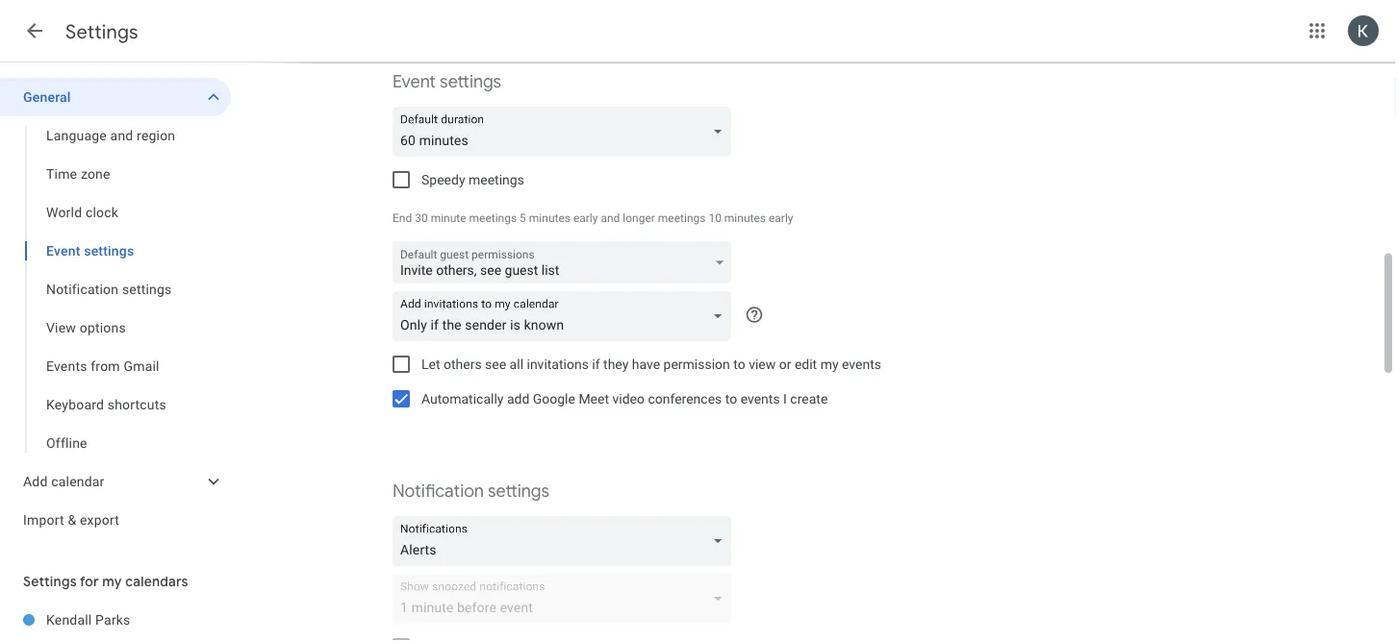 Task type: describe. For each thing, give the bounding box(es) containing it.
events
[[46, 358, 87, 374]]

1 horizontal spatial event
[[393, 71, 436, 93]]

events from gmail
[[46, 358, 159, 374]]

settings for settings
[[65, 19, 138, 44]]

meet
[[579, 391, 609, 407]]

1 early from the left
[[573, 212, 598, 225]]

0 horizontal spatial guest
[[440, 248, 469, 262]]

automatically add google meet video conferences to events i create
[[422, 391, 828, 407]]

language and region
[[46, 128, 175, 143]]

group containing language and region
[[0, 116, 231, 463]]

import & export
[[23, 512, 119, 528]]

or
[[779, 357, 791, 372]]

10
[[709, 212, 722, 225]]

region
[[137, 128, 175, 143]]

1 vertical spatial notification
[[393, 481, 484, 503]]

calendar
[[51, 474, 104, 490]]

event inside "group"
[[46, 243, 80, 259]]

1 minutes from the left
[[529, 212, 571, 225]]

kendall parks tree item
[[0, 601, 231, 640]]

automatically
[[422, 391, 504, 407]]

conferences
[[648, 391, 722, 407]]

30
[[415, 212, 428, 225]]

2 minutes from the left
[[724, 212, 766, 225]]

0 horizontal spatial events
[[741, 391, 780, 407]]

export
[[80, 512, 119, 528]]

zone
[[81, 166, 110, 182]]

kendall
[[46, 613, 92, 628]]

tree containing general
[[0, 78, 231, 540]]

google
[[533, 391, 575, 407]]

end 30 minute meetings 5 minutes early and longer meetings 10 minutes early
[[393, 212, 793, 225]]

edit
[[795, 357, 817, 372]]

event settings inside "group"
[[46, 243, 134, 259]]

keyboard
[[46, 397, 104, 413]]

see inside default guest permissions invite others, see guest list
[[480, 262, 501, 278]]

1 horizontal spatial and
[[601, 212, 620, 225]]

add calendar
[[23, 474, 104, 490]]

world
[[46, 204, 82, 220]]

all
[[510, 357, 524, 372]]

permission
[[664, 357, 730, 372]]

add
[[23, 474, 48, 490]]

view
[[749, 357, 776, 372]]

longer
[[623, 212, 655, 225]]

from
[[91, 358, 120, 374]]

video
[[613, 391, 645, 407]]

meetings left 10
[[658, 212, 706, 225]]

language
[[46, 128, 107, 143]]

world clock
[[46, 204, 118, 220]]

go back image
[[23, 19, 46, 42]]

settings for my calendars
[[23, 574, 188, 591]]

0 vertical spatial events
[[842, 357, 881, 372]]

others
[[444, 357, 482, 372]]

1 vertical spatial see
[[485, 357, 506, 372]]

meetings up 5
[[469, 172, 524, 188]]

invite
[[400, 262, 433, 278]]

0 vertical spatial event settings
[[393, 71, 502, 93]]

offline
[[46, 435, 87, 451]]

1 horizontal spatial my
[[821, 357, 839, 372]]

general tree item
[[0, 78, 231, 116]]

shortcuts
[[108, 397, 166, 413]]

add
[[507, 391, 530, 407]]



Task type: locate. For each thing, give the bounding box(es) containing it.
&
[[68, 512, 76, 528]]

meetings
[[469, 172, 524, 188], [469, 212, 517, 225], [658, 212, 706, 225]]

if
[[592, 357, 600, 372]]

0 vertical spatial event
[[393, 71, 436, 93]]

0 horizontal spatial early
[[573, 212, 598, 225]]

for
[[80, 574, 99, 591]]

0 horizontal spatial notification
[[46, 281, 119, 297]]

0 horizontal spatial my
[[102, 574, 122, 591]]

speedy
[[422, 172, 465, 188]]

view options
[[46, 320, 126, 336]]

0 vertical spatial settings
[[65, 19, 138, 44]]

kendall parks
[[46, 613, 130, 628]]

events
[[842, 357, 881, 372], [741, 391, 780, 407]]

they
[[603, 357, 629, 372]]

see down permissions
[[480, 262, 501, 278]]

let
[[422, 357, 440, 372]]

1 horizontal spatial events
[[842, 357, 881, 372]]

others,
[[436, 262, 477, 278]]

0 vertical spatial notification settings
[[46, 281, 172, 297]]

settings up the general tree item
[[65, 19, 138, 44]]

settings left for
[[23, 574, 77, 591]]

view
[[46, 320, 76, 336]]

my
[[821, 357, 839, 372], [102, 574, 122, 591]]

and
[[110, 128, 133, 143], [601, 212, 620, 225]]

settings
[[65, 19, 138, 44], [23, 574, 77, 591]]

clock
[[86, 204, 118, 220]]

time
[[46, 166, 77, 182]]

speedy meetings
[[422, 172, 524, 188]]

to left view on the bottom of the page
[[734, 357, 745, 372]]

1 vertical spatial and
[[601, 212, 620, 225]]

notification settings
[[46, 281, 172, 297], [393, 481, 550, 503]]

general
[[23, 89, 71, 105]]

invitations
[[527, 357, 589, 372]]

early right 10
[[769, 212, 793, 225]]

0 horizontal spatial notification settings
[[46, 281, 172, 297]]

0 vertical spatial see
[[480, 262, 501, 278]]

minutes right 10
[[724, 212, 766, 225]]

and left longer at left
[[601, 212, 620, 225]]

guest up "others,"
[[440, 248, 469, 262]]

5
[[520, 212, 526, 225]]

minutes
[[529, 212, 571, 225], [724, 212, 766, 225]]

and inside "group"
[[110, 128, 133, 143]]

end
[[393, 212, 412, 225]]

1 vertical spatial my
[[102, 574, 122, 591]]

events left i
[[741, 391, 780, 407]]

0 vertical spatial and
[[110, 128, 133, 143]]

gmail
[[124, 358, 159, 374]]

have
[[632, 357, 660, 372]]

settings for settings for my calendars
[[23, 574, 77, 591]]

1 horizontal spatial event settings
[[393, 71, 502, 93]]

0 horizontal spatial and
[[110, 128, 133, 143]]

permissions
[[472, 248, 535, 262]]

1 horizontal spatial early
[[769, 212, 793, 225]]

1 horizontal spatial guest
[[505, 262, 538, 278]]

1 horizontal spatial notification settings
[[393, 481, 550, 503]]

2 early from the left
[[769, 212, 793, 225]]

notification settings inside "group"
[[46, 281, 172, 297]]

1 vertical spatial settings
[[23, 574, 77, 591]]

guest
[[440, 248, 469, 262], [505, 262, 538, 278]]

event
[[393, 71, 436, 93], [46, 243, 80, 259]]

group
[[0, 116, 231, 463]]

and left region
[[110, 128, 133, 143]]

settings
[[440, 71, 502, 93], [84, 243, 134, 259], [122, 281, 172, 297], [488, 481, 550, 503]]

parks
[[95, 613, 130, 628]]

1 horizontal spatial minutes
[[724, 212, 766, 225]]

1 vertical spatial event settings
[[46, 243, 134, 259]]

notification
[[46, 281, 119, 297], [393, 481, 484, 503]]

event settings
[[393, 71, 502, 93], [46, 243, 134, 259]]

import
[[23, 512, 64, 528]]

1 horizontal spatial notification
[[393, 481, 484, 503]]

to
[[734, 357, 745, 372], [725, 391, 737, 407]]

minute
[[431, 212, 466, 225]]

i
[[783, 391, 787, 407]]

notification inside tree
[[46, 281, 119, 297]]

tree
[[0, 78, 231, 540]]

1 vertical spatial to
[[725, 391, 737, 407]]

notification up the view options
[[46, 281, 119, 297]]

0 horizontal spatial minutes
[[529, 212, 571, 225]]

invite others, see guest list button
[[393, 243, 731, 289]]

1 vertical spatial events
[[741, 391, 780, 407]]

options
[[80, 320, 126, 336]]

None field
[[393, 107, 739, 157], [393, 292, 739, 342], [393, 517, 739, 567], [393, 107, 739, 157], [393, 292, 739, 342], [393, 517, 739, 567]]

keyboard shortcuts
[[46, 397, 166, 413]]

default guest permissions invite others, see guest list
[[400, 248, 559, 278]]

0 horizontal spatial event
[[46, 243, 80, 259]]

my right for
[[102, 574, 122, 591]]

calendars
[[125, 574, 188, 591]]

minutes right 5
[[529, 212, 571, 225]]

0 vertical spatial to
[[734, 357, 745, 372]]

let others see all invitations if they have permission to view or edit my events
[[422, 357, 881, 372]]

create
[[790, 391, 828, 407]]

see left all
[[485, 357, 506, 372]]

1 vertical spatial event
[[46, 243, 80, 259]]

1 vertical spatial notification settings
[[393, 481, 550, 503]]

time zone
[[46, 166, 110, 182]]

guest down permissions
[[505, 262, 538, 278]]

to right conferences on the bottom of page
[[725, 391, 737, 407]]

settings heading
[[65, 19, 138, 44]]

notification settings up the options
[[46, 281, 172, 297]]

see
[[480, 262, 501, 278], [485, 357, 506, 372]]

default
[[400, 248, 437, 262]]

notification down automatically
[[393, 481, 484, 503]]

early up invite others, see guest list dropdown button
[[573, 212, 598, 225]]

notification settings down automatically
[[393, 481, 550, 503]]

events right 'edit'
[[842, 357, 881, 372]]

0 horizontal spatial event settings
[[46, 243, 134, 259]]

list
[[542, 262, 559, 278]]

meetings left 5
[[469, 212, 517, 225]]

0 vertical spatial notification
[[46, 281, 119, 297]]

0 vertical spatial my
[[821, 357, 839, 372]]

early
[[573, 212, 598, 225], [769, 212, 793, 225]]

my right 'edit'
[[821, 357, 839, 372]]



Task type: vqa. For each thing, say whether or not it's contained in the screenshot.
'Calendar' heading
no



